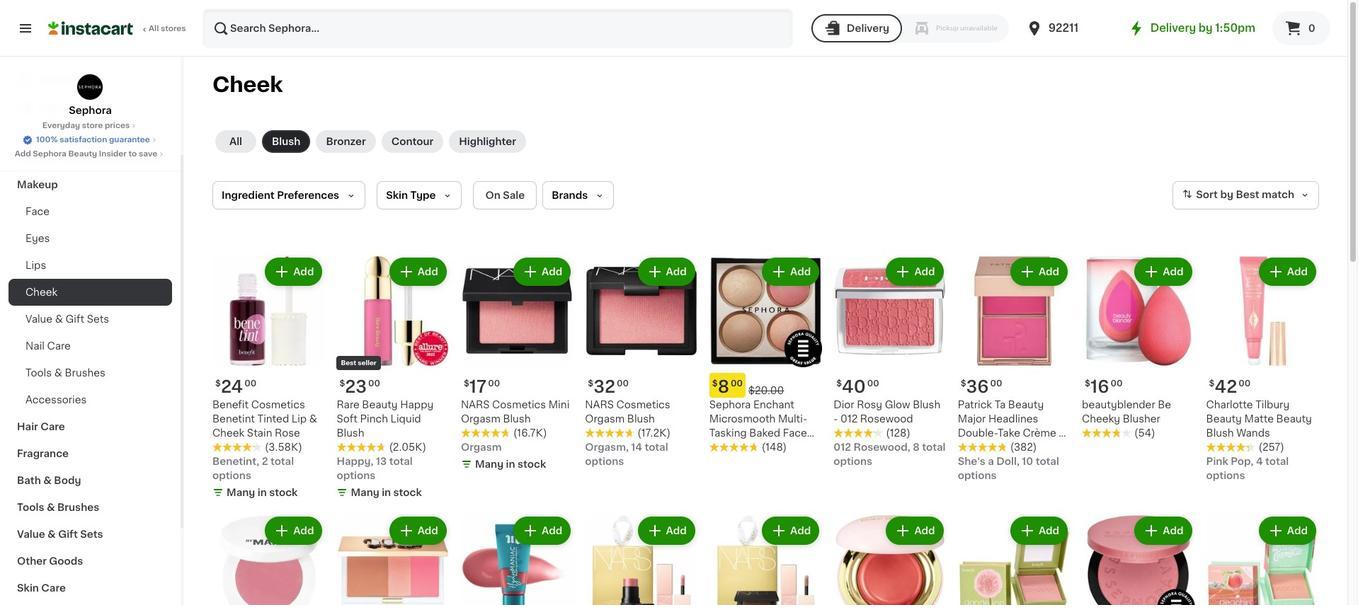 Task type: vqa. For each thing, say whether or not it's contained in the screenshot.
"$" in the the $ 32 00
yes



Task type: describe. For each thing, give the bounding box(es) containing it.
in for 23
[[382, 488, 391, 498]]

benetint, 2 total options
[[213, 457, 294, 481]]

glow
[[885, 401, 911, 411]]

$ for 23
[[340, 380, 345, 389]]

palette
[[710, 443, 745, 453]]

16
[[1091, 379, 1110, 396]]

nars for 32
[[585, 401, 614, 411]]

happy,
[[337, 457, 374, 467]]

rare
[[337, 401, 360, 411]]

hair care link
[[9, 414, 172, 441]]

(128)
[[887, 429, 911, 439]]

brushes for second 'tools & brushes' link from the top
[[57, 503, 99, 513]]

liquid
[[391, 415, 421, 425]]

$ 16 00
[[1086, 379, 1123, 396]]

Best match Sort by field
[[1173, 181, 1320, 210]]

tinted
[[258, 415, 289, 425]]

rare beauty happy soft pinch liquid blush
[[337, 401, 434, 439]]

(54)
[[1135, 429, 1156, 439]]

holiday party ready beauty link
[[9, 145, 172, 171]]

ingredient preferences button
[[213, 181, 366, 210]]

total inside happy, 13 total options
[[389, 457, 413, 467]]

1 vertical spatial tools & brushes
[[17, 503, 99, 513]]

orgasm down nars cosmetics mini orgasm blush
[[461, 443, 502, 453]]

a inside patrick ta beauty major headlines double-take crème & powder blush - she's a doll - pink
[[1065, 443, 1071, 453]]

4
[[1257, 457, 1264, 467]]

take
[[998, 429, 1021, 439]]

10
[[1023, 457, 1034, 467]]

rosewood,
[[854, 443, 911, 453]]

skin for skin type
[[386, 191, 408, 201]]

product group containing 32
[[585, 255, 698, 469]]

0 vertical spatial sephora
[[69, 106, 112, 115]]

blush inside nars cosmetics mini orgasm blush
[[503, 415, 531, 425]]

product group containing 42
[[1207, 255, 1320, 484]]

1 tools & brushes link from the top
[[9, 360, 172, 387]]

sets for 1st value & gift sets link from the bottom
[[80, 530, 103, 540]]

skin care link
[[9, 575, 172, 602]]

0 vertical spatial cheek
[[213, 74, 283, 95]]

& right bath at the bottom left
[[43, 476, 52, 486]]

dior rosy glow blush - 012 rosewood
[[834, 401, 941, 425]]

hair
[[17, 422, 38, 432]]

cosmetics for 24
[[251, 401, 305, 411]]

beauty inside rare beauty happy soft pinch liquid blush
[[362, 401, 398, 411]]

rosewood
[[861, 415, 914, 425]]

fragrance
[[17, 449, 69, 459]]

pop,
[[1231, 457, 1254, 467]]

$ 40 00
[[837, 379, 880, 396]]

gift for 1st value & gift sets link from the bottom
[[58, 530, 78, 540]]

options inside she's a doll, 10 total options
[[958, 471, 997, 481]]

major
[[958, 415, 987, 425]]

8 inside $ 8 00 $20.00 sephora enchant microsmooth multi- tasking baked face palette
[[718, 379, 730, 396]]

$ for 24
[[215, 380, 221, 389]]

hair care
[[17, 422, 65, 432]]

(3.58k)
[[265, 443, 302, 453]]

0 vertical spatial tools
[[26, 368, 52, 378]]

32
[[594, 379, 616, 396]]

add inside "add sephora beauty insider to save" link
[[15, 150, 31, 158]]

00 for 42
[[1239, 380, 1251, 389]]

beauty inside "add sephora beauty insider to save" link
[[68, 150, 97, 158]]

cosmetics for 32
[[617, 401, 671, 411]]

skin type
[[386, 191, 436, 201]]

other
[[17, 557, 47, 567]]

orgasm inside nars cosmetics orgasm blush
[[585, 415, 625, 425]]

holiday
[[17, 153, 56, 163]]

stores
[[161, 25, 186, 33]]

sort
[[1197, 190, 1219, 200]]

other goods
[[17, 557, 83, 567]]

sephora inside "add sephora beauty insider to save" link
[[33, 150, 66, 158]]

tilbury
[[1256, 401, 1290, 411]]

face inside face link
[[26, 207, 50, 217]]

1 vertical spatial -
[[1029, 443, 1033, 453]]

bronzer
[[326, 137, 366, 147]]

1 horizontal spatial -
[[981, 457, 985, 467]]

cheek inside cheek link
[[26, 288, 58, 298]]

everyday
[[42, 122, 80, 130]]

$8.00 original price: $20.00 element
[[710, 374, 823, 399]]

product group containing 17
[[461, 255, 574, 475]]

best match
[[1237, 190, 1295, 200]]

17
[[470, 379, 487, 396]]

shop link
[[9, 37, 172, 65]]

rose
[[275, 429, 300, 439]]

cheek link
[[9, 279, 172, 306]]

buy
[[40, 74, 60, 84]]

92211
[[1049, 23, 1079, 33]]

100% satisfaction guarantee button
[[22, 132, 159, 146]]

multi-
[[779, 415, 808, 425]]

many for 23
[[351, 488, 380, 498]]

00 for 32
[[617, 380, 629, 389]]

0 button
[[1273, 11, 1331, 45]]

sephora link
[[69, 74, 112, 118]]

add sephora beauty insider to save
[[15, 150, 157, 158]]

total inside 012 rosewood, 8 total options
[[923, 443, 946, 453]]

enchant
[[754, 401, 795, 411]]

(2.05k)
[[389, 443, 427, 453]]

cheeky
[[1083, 415, 1121, 425]]

stock for 23
[[394, 488, 422, 498]]

$ 8 00 $20.00 sephora enchant microsmooth multi- tasking baked face palette
[[710, 379, 808, 453]]

options inside 012 rosewood, 8 total options
[[834, 457, 873, 467]]

fragrance link
[[9, 441, 172, 468]]

00 for 24
[[245, 380, 257, 389]]

& down bath & body
[[47, 503, 55, 513]]

2 tools & brushes link from the top
[[9, 495, 172, 521]]

00 for 23
[[368, 380, 381, 389]]

all for all
[[230, 137, 242, 147]]

happy, 13 total options
[[337, 457, 413, 481]]

contour
[[392, 137, 434, 147]]

00 for 17
[[488, 380, 500, 389]]

2 value & gift sets link from the top
[[9, 521, 172, 548]]

lips link
[[9, 252, 172, 279]]

matte
[[1245, 415, 1275, 425]]

sephora inside $ 8 00 $20.00 sephora enchant microsmooth multi- tasking baked face palette
[[710, 401, 751, 411]]

$ 24 00
[[215, 379, 257, 396]]

again
[[72, 74, 100, 84]]

$ for 32
[[588, 380, 594, 389]]

eyes link
[[9, 225, 172, 252]]

she's inside she's a doll, 10 total options
[[958, 457, 986, 467]]

012 inside dior rosy glow blush - 012 rosewood
[[841, 415, 858, 425]]

benetint
[[213, 415, 255, 425]]

total inside orgasm, 14 total options
[[645, 443, 669, 453]]

baked
[[750, 429, 781, 439]]

care for hair care
[[41, 422, 65, 432]]

options inside orgasm, 14 total options
[[585, 457, 624, 467]]

microsmooth
[[710, 415, 776, 425]]

$ 23 00
[[340, 379, 381, 396]]

1 value & gift sets link from the top
[[9, 306, 172, 333]]

goods
[[49, 557, 83, 567]]

gift for first value & gift sets link from the top of the page
[[66, 315, 84, 324]]

makeup
[[17, 180, 58, 190]]

0
[[1309, 23, 1316, 33]]

double-
[[958, 429, 998, 439]]

product group containing 40
[[834, 255, 947, 469]]

eyes
[[26, 234, 50, 244]]

(257)
[[1259, 443, 1285, 453]]

blush inside 'charlotte tilbury beauty matte beauty blush wands'
[[1207, 429, 1235, 439]]

0 vertical spatial tools & brushes
[[26, 368, 106, 378]]

many in stock for 17
[[475, 460, 546, 470]]

$ 32 00
[[588, 379, 629, 396]]

$ for 36
[[961, 380, 967, 389]]

options inside benetint, 2 total options
[[213, 471, 251, 481]]

stock for 17
[[518, 460, 546, 470]]

brands
[[552, 191, 588, 201]]

stock for 24
[[269, 488, 298, 498]]

$ for 16
[[1086, 380, 1091, 389]]

in for 24
[[258, 488, 267, 498]]

1 vertical spatial tools
[[17, 503, 44, 513]]

crème
[[1023, 429, 1057, 439]]

& up other goods
[[48, 530, 56, 540]]

nars cosmetics orgasm blush
[[585, 401, 671, 425]]

total inside she's a doll, 10 total options
[[1036, 457, 1060, 467]]

soft
[[337, 415, 358, 425]]



Task type: locate. For each thing, give the bounding box(es) containing it.
best for best seller
[[341, 360, 357, 367]]

0 vertical spatial face
[[26, 207, 50, 217]]

many down benetint, 2 total options
[[227, 488, 255, 498]]

many in stock for 24
[[227, 488, 298, 498]]

012 inside 012 rosewood, 8 total options
[[834, 443, 852, 453]]

2 cosmetics from the left
[[617, 401, 671, 411]]

2 horizontal spatial many in stock
[[475, 460, 546, 470]]

delivery inside "button"
[[847, 23, 890, 33]]

value & gift sets link up nail care
[[9, 306, 172, 333]]

0 horizontal spatial skin
[[17, 584, 39, 594]]

2 horizontal spatial -
[[1029, 443, 1033, 453]]

2 horizontal spatial stock
[[518, 460, 546, 470]]

None search field
[[203, 9, 793, 48]]

in for 17
[[506, 460, 516, 470]]

type
[[411, 191, 436, 201]]

many
[[475, 460, 504, 470], [227, 488, 255, 498], [351, 488, 380, 498]]

total inside benetint, 2 total options
[[271, 457, 294, 467]]

a right '(382)'
[[1065, 443, 1071, 453]]

nail care
[[26, 342, 71, 351]]

orgasm down $ 17 00
[[461, 415, 501, 425]]

& right crème
[[1059, 429, 1067, 439]]

$ up nars cosmetics orgasm blush
[[588, 380, 594, 389]]

$ for 40
[[837, 380, 842, 389]]

sets down cheek link
[[87, 315, 109, 324]]

value for 1st value & gift sets link from the bottom
[[17, 530, 45, 540]]

she's
[[1036, 443, 1063, 453], [958, 457, 986, 467]]

tools & brushes down bath & body
[[17, 503, 99, 513]]

store
[[82, 122, 103, 130]]

she's a doll, 10 total options
[[958, 457, 1060, 481]]

delivery for delivery
[[847, 23, 890, 33]]

0 horizontal spatial stock
[[269, 488, 298, 498]]

charlotte tilbury beauty matte beauty blush wands
[[1207, 401, 1313, 439]]

stock down benetint, 2 total options
[[269, 488, 298, 498]]

& up accessories
[[54, 368, 62, 378]]

on sale button
[[474, 181, 537, 210]]

delivery button
[[812, 14, 903, 43]]

tasking
[[710, 429, 747, 439]]

skin
[[386, 191, 408, 201], [17, 584, 39, 594]]

cosmetics inside nars cosmetics orgasm blush
[[617, 401, 671, 411]]

$ up dior
[[837, 380, 842, 389]]

product group
[[213, 255, 326, 503], [337, 255, 450, 503], [461, 255, 574, 475], [585, 255, 698, 469], [710, 255, 823, 455], [834, 255, 947, 469], [958, 255, 1071, 484], [1083, 255, 1196, 441], [1207, 255, 1320, 484], [213, 515, 326, 606], [337, 515, 450, 606], [461, 515, 574, 606], [585, 515, 698, 606], [710, 515, 823, 606], [834, 515, 947, 606], [958, 515, 1071, 606], [1083, 515, 1196, 606], [1207, 515, 1320, 606]]

$ for 8
[[713, 380, 718, 389]]

2 vertical spatial care
[[41, 584, 66, 594]]

1 horizontal spatial 8
[[913, 443, 920, 453]]

cheek down "lips"
[[26, 288, 58, 298]]

a left doll,
[[989, 457, 995, 467]]

8 00 from the left
[[991, 380, 1003, 389]]

value & gift sets link
[[9, 306, 172, 333], [9, 521, 172, 548]]

1 nars from the left
[[585, 401, 614, 411]]

0 vertical spatial value & gift sets link
[[9, 306, 172, 333]]

(16.7k)
[[514, 429, 547, 439]]

face down multi-
[[783, 429, 808, 439]]

1 vertical spatial value & gift sets
[[17, 530, 103, 540]]

sephora down "100%"
[[33, 150, 66, 158]]

accessories
[[26, 395, 87, 405]]

tools & brushes up accessories
[[26, 368, 106, 378]]

cosmetics up (17.2k) in the bottom left of the page
[[617, 401, 671, 411]]

$ for 42
[[1210, 380, 1215, 389]]

all for all stores
[[149, 25, 159, 33]]

0 vertical spatial brushes
[[65, 368, 106, 378]]

holiday party ready beauty
[[17, 153, 161, 163]]

sets up other goods link
[[80, 530, 103, 540]]

patrick ta beauty major headlines double-take crème & powder blush - she's a doll - pink
[[958, 401, 1071, 467]]

1 pink from the left
[[987, 457, 1009, 467]]

2 nars from the left
[[461, 401, 490, 411]]

care inside the skin care link
[[41, 584, 66, 594]]

00 inside $ 16 00
[[1111, 380, 1123, 389]]

value up nail on the left bottom of the page
[[26, 315, 53, 324]]

nars inside nars cosmetics mini orgasm blush
[[461, 401, 490, 411]]

options down pop,
[[1207, 471, 1246, 481]]

sephora
[[69, 106, 112, 115], [33, 150, 66, 158], [710, 401, 751, 411]]

0 horizontal spatial pink
[[987, 457, 1009, 467]]

ingredient preferences
[[222, 191, 339, 201]]

all left stores
[[149, 25, 159, 33]]

00 inside $ 24 00
[[245, 380, 257, 389]]

doll
[[958, 457, 978, 467]]

value & gift sets up nail care
[[26, 315, 109, 324]]

product group containing 24
[[213, 255, 326, 503]]

sephora up microsmooth
[[710, 401, 751, 411]]

in down benetint, 2 total options
[[258, 488, 267, 498]]

23
[[345, 379, 367, 396]]

& up nail care
[[55, 315, 63, 324]]

1 vertical spatial care
[[41, 422, 65, 432]]

7 00 from the left
[[731, 380, 743, 389]]

total right 10 at the bottom right of page
[[1036, 457, 1060, 467]]

blush down the soft
[[337, 429, 365, 439]]

(17.2k)
[[638, 429, 671, 439]]

00 right 40
[[868, 380, 880, 389]]

best for best match
[[1237, 190, 1260, 200]]

in down happy, 13 total options
[[382, 488, 391, 498]]

0 vertical spatial a
[[1065, 443, 1071, 453]]

options inside happy, 13 total options
[[337, 471, 376, 481]]

blush right glow
[[913, 401, 941, 411]]

$ inside $ 8 00 $20.00 sephora enchant microsmooth multi- tasking baked face palette
[[713, 380, 718, 389]]

lip
[[292, 415, 307, 425]]

0 horizontal spatial best
[[341, 360, 357, 367]]

she's down powder
[[958, 457, 986, 467]]

00 right 42
[[1239, 380, 1251, 389]]

00 inside $ 23 00
[[368, 380, 381, 389]]

sets for first value & gift sets link from the top of the page
[[87, 315, 109, 324]]

1 horizontal spatial best
[[1237, 190, 1260, 200]]

1 horizontal spatial a
[[1065, 443, 1071, 453]]

$ inside $ 17 00
[[464, 380, 470, 389]]

& right lip
[[309, 415, 317, 425]]

satisfaction
[[60, 136, 107, 144]]

00 right 23
[[368, 380, 381, 389]]

benetint,
[[213, 457, 260, 467]]

1 horizontal spatial face
[[783, 429, 808, 439]]

blush link
[[262, 130, 311, 153]]

cosmetics up (16.7k)
[[492, 401, 546, 411]]

by inside "link"
[[1199, 23, 1213, 33]]

brushes for 1st 'tools & brushes' link from the top
[[65, 368, 106, 378]]

1 vertical spatial sephora
[[33, 150, 66, 158]]

012 down dior
[[841, 415, 858, 425]]

cheek inside benefit cosmetics benetint tinted lip & cheek stain rose
[[213, 429, 245, 439]]

nars
[[585, 401, 614, 411], [461, 401, 490, 411]]

5 $ from the left
[[1086, 380, 1091, 389]]

1 horizontal spatial skin
[[386, 191, 408, 201]]

8 inside 012 rosewood, 8 total options
[[913, 443, 920, 453]]

value for first value & gift sets link from the top of the page
[[26, 315, 53, 324]]

1 vertical spatial gift
[[58, 530, 78, 540]]

$ inside $ 23 00
[[340, 380, 345, 389]]

seller
[[358, 360, 377, 367]]

preferences
[[277, 191, 339, 201]]

everyday store prices link
[[42, 120, 138, 132]]

face inside $ 8 00 $20.00 sephora enchant microsmooth multi- tasking baked face palette
[[783, 429, 808, 439]]

00 right 17
[[488, 380, 500, 389]]

00 inside $ 17 00
[[488, 380, 500, 389]]

1 horizontal spatial by
[[1221, 190, 1234, 200]]

2 horizontal spatial sephora
[[710, 401, 751, 411]]

options inside pink pop, 4 total options
[[1207, 471, 1246, 481]]

00 inside $ 42 00
[[1239, 380, 1251, 389]]

it
[[62, 74, 69, 84]]

1 vertical spatial a
[[989, 457, 995, 467]]

0 vertical spatial -
[[834, 415, 838, 425]]

8 right rosewood,
[[913, 443, 920, 453]]

0 horizontal spatial -
[[834, 415, 838, 425]]

1 vertical spatial brushes
[[57, 503, 99, 513]]

& inside patrick ta beauty major headlines double-take crème & powder blush - she's a doll - pink
[[1059, 429, 1067, 439]]

$ up benefit
[[215, 380, 221, 389]]

care for skin care
[[41, 584, 66, 594]]

14
[[631, 443, 643, 453]]

$ up patrick
[[961, 380, 967, 389]]

she's down crème
[[1036, 443, 1063, 453]]

delivery for delivery by 1:50pm
[[1151, 23, 1197, 33]]

cheek down benetint
[[213, 429, 245, 439]]

makeup link
[[9, 171, 172, 198]]

6 00 from the left
[[488, 380, 500, 389]]

by
[[1199, 23, 1213, 33], [1221, 190, 1234, 200]]

bronzer link
[[316, 130, 376, 153]]

on sale
[[486, 191, 525, 201]]

be
[[1159, 401, 1172, 411]]

0 vertical spatial gift
[[66, 315, 84, 324]]

blush down the "take"
[[999, 443, 1026, 453]]

1 vertical spatial she's
[[958, 457, 986, 467]]

blush down "charlotte"
[[1207, 429, 1235, 439]]

1 horizontal spatial many
[[351, 488, 380, 498]]

0 horizontal spatial nars
[[461, 401, 490, 411]]

nars for 17
[[461, 401, 490, 411]]

- right the doll
[[981, 457, 985, 467]]

$ up nars cosmetics mini orgasm blush
[[464, 380, 470, 389]]

sephora up "store"
[[69, 106, 112, 115]]

wands
[[1237, 429, 1271, 439]]

0 horizontal spatial delivery
[[847, 23, 890, 33]]

$ inside $ 16 00
[[1086, 380, 1091, 389]]

total down (3.58k)
[[271, 457, 294, 467]]

cosmetics inside benefit cosmetics benetint tinted lip & cheek stain rose
[[251, 401, 305, 411]]

1 vertical spatial cheek
[[26, 288, 58, 298]]

powder
[[958, 443, 996, 453]]

$ up beautyblender
[[1086, 380, 1091, 389]]

Search field
[[204, 10, 792, 47]]

blush inside patrick ta beauty major headlines double-take crème & powder blush - she's a doll - pink
[[999, 443, 1026, 453]]

tools down bath at the bottom left
[[17, 503, 44, 513]]

4 00 from the left
[[868, 380, 880, 389]]

skin inside dropdown button
[[386, 191, 408, 201]]

all left the blush link
[[230, 137, 242, 147]]

1 vertical spatial skin
[[17, 584, 39, 594]]

best left seller
[[341, 360, 357, 367]]

care right nail on the left bottom of the page
[[47, 342, 71, 351]]

0 horizontal spatial a
[[989, 457, 995, 467]]

9 $ from the left
[[1210, 380, 1215, 389]]

0 vertical spatial value & gift sets
[[26, 315, 109, 324]]

happy
[[400, 401, 434, 411]]

bath & body link
[[9, 468, 172, 495]]

& inside benefit cosmetics benetint tinted lip & cheek stain rose
[[309, 415, 317, 425]]

value up other
[[17, 530, 45, 540]]

0 vertical spatial 8
[[718, 379, 730, 396]]

blush inside nars cosmetics orgasm blush
[[628, 415, 655, 425]]

many down happy, 13 total options
[[351, 488, 380, 498]]

in down (16.7k)
[[506, 460, 516, 470]]

1 vertical spatial face
[[783, 429, 808, 439]]

all link
[[215, 130, 256, 153]]

delivery inside "link"
[[1151, 23, 1197, 33]]

4 $ from the left
[[837, 380, 842, 389]]

blush
[[272, 137, 301, 147], [913, 401, 941, 411], [628, 415, 655, 425], [503, 415, 531, 425], [337, 429, 365, 439], [1207, 429, 1235, 439], [999, 443, 1026, 453]]

2 horizontal spatial many
[[475, 460, 504, 470]]

2 pink from the left
[[1207, 457, 1229, 467]]

00 for 36
[[991, 380, 1003, 389]]

stock
[[518, 460, 546, 470], [269, 488, 298, 498], [394, 488, 422, 498]]

- up 10 at the bottom right of page
[[1029, 443, 1033, 453]]

skin down other
[[17, 584, 39, 594]]

by for sort
[[1221, 190, 1234, 200]]

0 vertical spatial tools & brushes link
[[9, 360, 172, 387]]

value & gift sets for first value & gift sets link from the top of the page
[[26, 315, 109, 324]]

a inside she's a doll, 10 total options
[[989, 457, 995, 467]]

1 horizontal spatial many in stock
[[351, 488, 422, 498]]

options down happy,
[[337, 471, 376, 481]]

2 horizontal spatial cosmetics
[[617, 401, 671, 411]]

by inside field
[[1221, 190, 1234, 200]]

many in stock down benetint, 2 total options
[[227, 488, 298, 498]]

orgasm
[[585, 415, 625, 425], [461, 415, 501, 425], [461, 443, 502, 453]]

instacart logo image
[[48, 20, 133, 37]]

skin for skin care
[[17, 584, 39, 594]]

2 horizontal spatial in
[[506, 460, 516, 470]]

8
[[718, 379, 730, 396], [913, 443, 920, 453]]

3 00 from the left
[[617, 380, 629, 389]]

nars inside nars cosmetics orgasm blush
[[585, 401, 614, 411]]

nars down the 32
[[585, 401, 614, 411]]

insider
[[99, 150, 127, 158]]

blush up (17.2k) in the bottom left of the page
[[628, 415, 655, 425]]

0 horizontal spatial in
[[258, 488, 267, 498]]

pink down powder
[[987, 457, 1009, 467]]

00 inside $ 32 00
[[617, 380, 629, 389]]

care down other goods
[[41, 584, 66, 594]]

product group containing 8
[[710, 255, 823, 455]]

$ up the rare
[[340, 380, 345, 389]]

$ inside $ 36 00
[[961, 380, 967, 389]]

5 00 from the left
[[1111, 380, 1123, 389]]

options down rosewood,
[[834, 457, 873, 467]]

by for delivery
[[1199, 23, 1213, 33]]

00 right 36
[[991, 380, 1003, 389]]

cosmetics inside nars cosmetics mini orgasm blush
[[492, 401, 546, 411]]

orgasm inside nars cosmetics mini orgasm blush
[[461, 415, 501, 425]]

1 horizontal spatial delivery
[[1151, 23, 1197, 33]]

1 vertical spatial 8
[[913, 443, 920, 453]]

cosmetics for 17
[[492, 401, 546, 411]]

beauty inside holiday party ready beauty link
[[124, 153, 161, 163]]

patrick
[[958, 401, 993, 411]]

orgasm,
[[585, 443, 629, 453]]

value & gift sets up goods
[[17, 530, 103, 540]]

gift up goods
[[58, 530, 78, 540]]

best inside field
[[1237, 190, 1260, 200]]

0 vertical spatial value
[[26, 315, 53, 324]]

00 right 16 at the bottom right
[[1111, 380, 1123, 389]]

1 horizontal spatial she's
[[1036, 443, 1063, 453]]

0 vertical spatial sets
[[87, 315, 109, 324]]

party
[[59, 153, 87, 163]]

1 horizontal spatial cosmetics
[[492, 401, 546, 411]]

care inside nail care link
[[47, 342, 71, 351]]

1 horizontal spatial pink
[[1207, 457, 1229, 467]]

00 inside $ 40 00
[[868, 380, 880, 389]]

many in stock down happy, 13 total options
[[351, 488, 422, 498]]

sort by
[[1197, 190, 1234, 200]]

-
[[834, 415, 838, 425], [1029, 443, 1033, 453], [981, 457, 985, 467]]

1 horizontal spatial nars
[[585, 401, 614, 411]]

1 horizontal spatial in
[[382, 488, 391, 498]]

0 vertical spatial she's
[[1036, 443, 1063, 453]]

2 $ from the left
[[340, 380, 345, 389]]

pink left pop,
[[1207, 457, 1229, 467]]

beauty inside patrick ta beauty major headlines double-take crème & powder blush - she's a doll - pink
[[1009, 401, 1044, 411]]

1 cosmetics from the left
[[251, 401, 305, 411]]

2 vertical spatial sephora
[[710, 401, 751, 411]]

brushes up 'accessories' 'link'
[[65, 368, 106, 378]]

skin care
[[17, 584, 66, 594]]

add
[[15, 150, 31, 158], [293, 267, 314, 277], [418, 267, 438, 277], [542, 267, 563, 277], [666, 267, 687, 277], [791, 267, 811, 277], [915, 267, 936, 277], [1039, 267, 1060, 277], [1164, 267, 1184, 277], [1288, 267, 1309, 277], [293, 527, 314, 537], [418, 527, 438, 537], [542, 527, 563, 537], [666, 527, 687, 537], [791, 527, 811, 537], [915, 527, 936, 537], [1039, 527, 1060, 537], [1164, 527, 1184, 537], [1288, 527, 1309, 537]]

1 horizontal spatial sephora
[[69, 106, 112, 115]]

value & gift sets for 1st value & gift sets link from the bottom
[[17, 530, 103, 540]]

charlotte
[[1207, 401, 1254, 411]]

3 $ from the left
[[588, 380, 594, 389]]

0 vertical spatial all
[[149, 25, 159, 33]]

0 horizontal spatial many
[[227, 488, 255, 498]]

1 horizontal spatial stock
[[394, 488, 422, 498]]

1 horizontal spatial all
[[230, 137, 242, 147]]

00 for 40
[[868, 380, 880, 389]]

sale
[[503, 191, 525, 201]]

care inside hair care link
[[41, 422, 65, 432]]

0 horizontal spatial cosmetics
[[251, 401, 305, 411]]

stain
[[247, 429, 272, 439]]

3 cosmetics from the left
[[492, 401, 546, 411]]

ready
[[89, 153, 122, 163]]

value & gift sets
[[26, 315, 109, 324], [17, 530, 103, 540]]

- inside dior rosy glow blush - 012 rosewood
[[834, 415, 838, 425]]

pink inside pink pop, 4 total options
[[1207, 457, 1229, 467]]

total left powder
[[923, 443, 946, 453]]

0 horizontal spatial 8
[[718, 379, 730, 396]]

0 horizontal spatial all
[[149, 25, 159, 33]]

8 $ from the left
[[961, 380, 967, 389]]

shop
[[40, 46, 66, 56]]

save
[[139, 150, 157, 158]]

0 horizontal spatial sephora
[[33, 150, 66, 158]]

product group containing 23
[[337, 255, 450, 503]]

cheek up all link
[[213, 74, 283, 95]]

2 vertical spatial -
[[981, 457, 985, 467]]

0 vertical spatial by
[[1199, 23, 1213, 33]]

0 horizontal spatial by
[[1199, 23, 1213, 33]]

1 vertical spatial value & gift sets link
[[9, 521, 172, 548]]

blush inside rare beauty happy soft pinch liquid blush
[[337, 429, 365, 439]]

lists
[[40, 103, 64, 113]]

$ 36 00
[[961, 379, 1003, 396]]

beauty
[[68, 150, 97, 158], [124, 153, 161, 163], [362, 401, 398, 411], [1009, 401, 1044, 411], [1207, 415, 1243, 425], [1277, 415, 1313, 425]]

0 vertical spatial 012
[[841, 415, 858, 425]]

face down makeup
[[26, 207, 50, 217]]

$ inside $ 32 00
[[588, 380, 594, 389]]

many for 17
[[475, 460, 504, 470]]

00 right 24
[[245, 380, 257, 389]]

00 inside $ 8 00 $20.00 sephora enchant microsmooth multi- tasking baked face palette
[[731, 380, 743, 389]]

1 00 from the left
[[245, 380, 257, 389]]

lists link
[[9, 94, 172, 122]]

skin type button
[[377, 181, 462, 210]]

$ inside $ 42 00
[[1210, 380, 1215, 389]]

pink inside patrick ta beauty major headlines double-take crème & powder blush - she's a doll - pink
[[987, 457, 1009, 467]]

1 vertical spatial 012
[[834, 443, 852, 453]]

stock down happy, 13 total options
[[394, 488, 422, 498]]

$ up "charlotte"
[[1210, 380, 1215, 389]]

care for nail care
[[47, 342, 71, 351]]

0 horizontal spatial she's
[[958, 457, 986, 467]]

skin left type
[[386, 191, 408, 201]]

7 $ from the left
[[713, 380, 718, 389]]

00 for 16
[[1111, 380, 1123, 389]]

1 $ from the left
[[215, 380, 221, 389]]

many down nars cosmetics mini orgasm blush
[[475, 460, 504, 470]]

total down (17.2k) in the bottom left of the page
[[645, 443, 669, 453]]

brands button
[[543, 181, 614, 210]]

2 00 from the left
[[368, 380, 381, 389]]

ta
[[995, 401, 1006, 411]]

(382)
[[1011, 443, 1037, 453]]

1 vertical spatial value
[[17, 530, 45, 540]]

best left match
[[1237, 190, 1260, 200]]

1 vertical spatial sets
[[80, 530, 103, 540]]

1 vertical spatial all
[[230, 137, 242, 147]]

0 vertical spatial care
[[47, 342, 71, 351]]

00 inside $ 36 00
[[991, 380, 1003, 389]]

2 vertical spatial cheek
[[213, 429, 245, 439]]

service type group
[[812, 14, 1009, 43]]

0 vertical spatial best
[[1237, 190, 1260, 200]]

1 vertical spatial by
[[1221, 190, 1234, 200]]

on
[[486, 191, 501, 201]]

blush inside dior rosy glow blush - 012 rosewood
[[913, 401, 941, 411]]

options down the benetint,
[[213, 471, 251, 481]]

6 $ from the left
[[464, 380, 470, 389]]

benefit cosmetics benetint tinted lip & cheek stain rose
[[213, 401, 317, 439]]

$ inside $ 24 00
[[215, 380, 221, 389]]

0 horizontal spatial face
[[26, 207, 50, 217]]

cosmetics up tinted
[[251, 401, 305, 411]]

tools & brushes link down the body
[[9, 495, 172, 521]]

she's inside patrick ta beauty major headlines double-take crème & powder blush - she's a doll - pink
[[1036, 443, 1063, 453]]

$ 42 00
[[1210, 379, 1251, 396]]

00 for 8
[[731, 380, 743, 389]]

1 vertical spatial tools & brushes link
[[9, 495, 172, 521]]

total inside pink pop, 4 total options
[[1266, 457, 1290, 467]]

nars down 17
[[461, 401, 490, 411]]

face
[[26, 207, 50, 217], [783, 429, 808, 439]]

face link
[[9, 198, 172, 225]]

1 vertical spatial best
[[341, 360, 357, 367]]

$ for 17
[[464, 380, 470, 389]]

sephora logo image
[[77, 74, 104, 101]]

00
[[245, 380, 257, 389], [368, 380, 381, 389], [617, 380, 629, 389], [868, 380, 880, 389], [1111, 380, 1123, 389], [488, 380, 500, 389], [731, 380, 743, 389], [991, 380, 1003, 389], [1239, 380, 1251, 389]]

24
[[221, 379, 243, 396]]

- down dior
[[834, 415, 838, 425]]

product group containing 36
[[958, 255, 1071, 484]]

value & gift sets link up goods
[[9, 521, 172, 548]]

0 vertical spatial skin
[[386, 191, 408, 201]]

many in stock for 23
[[351, 488, 422, 498]]

$ up microsmooth
[[713, 380, 718, 389]]

by right sort
[[1221, 190, 1234, 200]]

00 left $20.00
[[731, 380, 743, 389]]

0 horizontal spatial many in stock
[[227, 488, 298, 498]]

product group containing 16
[[1083, 255, 1196, 441]]

blush right all link
[[272, 137, 301, 147]]

tools & brushes link
[[9, 360, 172, 387], [9, 495, 172, 521]]

9 00 from the left
[[1239, 380, 1251, 389]]

$ inside $ 40 00
[[837, 380, 842, 389]]

many for 24
[[227, 488, 255, 498]]

stock down (16.7k)
[[518, 460, 546, 470]]

gift up nail care link
[[66, 315, 84, 324]]

tools down nail on the left bottom of the page
[[26, 368, 52, 378]]



